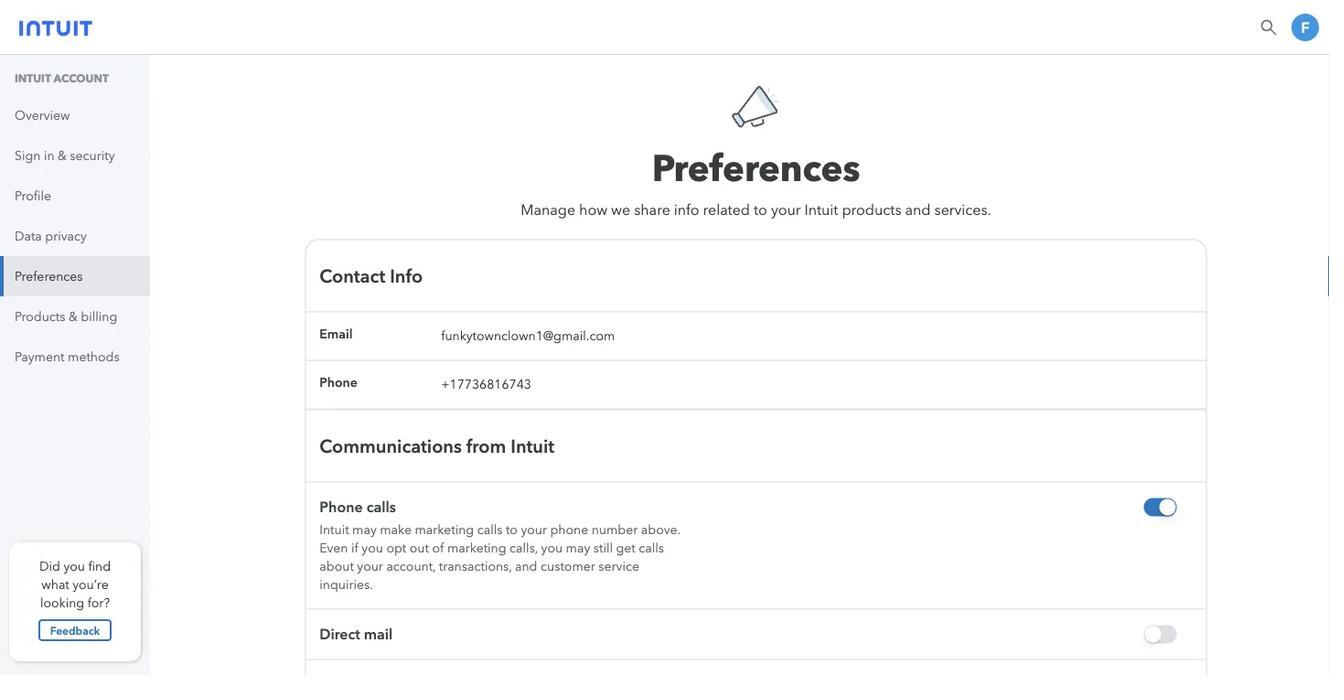 Task type: describe. For each thing, give the bounding box(es) containing it.
you inside did you find what you're looking for?
[[64, 559, 85, 574]]

0 vertical spatial calls
[[367, 498, 396, 516]]

2 horizontal spatial you
[[541, 541, 563, 556]]

feedback
[[50, 623, 100, 638]]

in
[[44, 148, 54, 163]]

methods
[[68, 349, 120, 364]]

if
[[351, 541, 359, 556]]

help image
[[1260, 18, 1278, 37]]

did
[[39, 559, 60, 574]]

intuit may make marketing calls to your phone number above. even if you opt out of marketing calls, you may still get calls about your account, transactions, and customer service inquiries.
[[320, 522, 681, 592]]

above.
[[641, 522, 681, 538]]

sign in & security
[[15, 148, 115, 163]]

intuit account
[[15, 72, 109, 85]]

0 vertical spatial preferences
[[652, 145, 860, 190]]

2 vertical spatial calls
[[639, 541, 664, 556]]

customer
[[541, 559, 595, 574]]

data
[[15, 228, 42, 243]]

info
[[674, 201, 700, 219]]

make
[[380, 522, 412, 538]]

data privacy link
[[0, 216, 150, 256]]

services.
[[935, 201, 992, 219]]

f
[[1301, 19, 1310, 36]]

how
[[579, 201, 608, 219]]

privacy
[[45, 228, 87, 243]]

products & billing link
[[0, 296, 150, 337]]

what
[[41, 577, 69, 592]]

payment methods link
[[0, 337, 150, 377]]

security
[[70, 148, 115, 163]]

+17736816743
[[441, 377, 532, 392]]

to inside intuit may make marketing calls to your phone number above. even if you opt out of marketing calls, you may still get calls about your account, transactions, and customer service inquiries.
[[506, 522, 518, 538]]

info
[[390, 265, 423, 287]]

mail
[[364, 625, 393, 643]]

phone for phone
[[320, 374, 358, 390]]

account,
[[386, 559, 436, 574]]

Phone call consent checkbox
[[1144, 498, 1177, 517]]

products
[[15, 309, 65, 324]]

2 horizontal spatial intuit
[[805, 201, 839, 219]]

0 vertical spatial &
[[58, 148, 67, 163]]

account
[[53, 72, 109, 85]]

products
[[842, 201, 902, 219]]

find
[[88, 559, 111, 574]]

preferences inside intuit account element
[[15, 269, 83, 284]]

looking
[[40, 595, 84, 610]]

of
[[432, 541, 444, 556]]

profile link
[[0, 176, 150, 216]]

share
[[634, 201, 670, 219]]

1 vertical spatial intuit
[[511, 435, 555, 457]]

intuit inside intuit may make marketing calls to your phone number above. even if you opt out of marketing calls, you may still get calls about your account, transactions, and customer service inquiries.
[[320, 522, 349, 538]]

contact info
[[320, 265, 423, 287]]

overview
[[15, 108, 70, 123]]

payment methods
[[15, 349, 120, 364]]



Task type: vqa. For each thing, say whether or not it's contained in the screenshot.
top choose
no



Task type: locate. For each thing, give the bounding box(es) containing it.
preferences link
[[0, 256, 150, 296]]

calls up make
[[367, 498, 396, 516]]

1 vertical spatial calls
[[477, 522, 503, 538]]

intuit account element
[[0, 55, 150, 377]]

0 horizontal spatial preferences
[[15, 269, 83, 284]]

0 horizontal spatial to
[[506, 522, 518, 538]]

intuit up even at the bottom
[[320, 522, 349, 538]]

service
[[599, 559, 639, 574]]

0 vertical spatial phone
[[320, 374, 358, 390]]

phone up even at the bottom
[[320, 498, 363, 516]]

manage how we share info related to your intuit products and services.
[[521, 201, 992, 219]]

phone
[[320, 374, 358, 390], [320, 498, 363, 516]]

Direct mail consent checkbox
[[1144, 625, 1177, 644]]

about
[[320, 559, 354, 574]]

calls,
[[510, 541, 538, 556]]

funkytownclown1@gmail.com
[[441, 328, 615, 344]]

& right "in"
[[58, 148, 67, 163]]

intuit logo image
[[19, 15, 92, 37]]

and down calls,
[[515, 559, 538, 574]]

your right related
[[771, 201, 801, 219]]

2 phone from the top
[[320, 498, 363, 516]]

1 phone from the top
[[320, 374, 358, 390]]

you're
[[72, 577, 109, 592]]

data privacy
[[15, 228, 87, 243]]

0 horizontal spatial your
[[357, 559, 383, 574]]

0 vertical spatial marketing
[[415, 522, 474, 538]]

to
[[754, 201, 768, 219], [506, 522, 518, 538]]

1 horizontal spatial to
[[754, 201, 768, 219]]

marketing up of
[[415, 522, 474, 538]]

still
[[594, 541, 613, 556]]

you right if
[[362, 541, 383, 556]]

direct
[[320, 625, 360, 643]]

communications from intuit
[[320, 435, 555, 457]]

you up the customer
[[541, 541, 563, 556]]

to right related
[[754, 201, 768, 219]]

1 horizontal spatial may
[[566, 541, 590, 556]]

1 vertical spatial your
[[521, 522, 547, 538]]

intuit right from
[[511, 435, 555, 457]]

may
[[352, 522, 377, 538], [566, 541, 590, 556]]

intuit
[[15, 72, 51, 85]]

number
[[592, 522, 638, 538]]

feedback button
[[38, 619, 112, 641]]

1 vertical spatial may
[[566, 541, 590, 556]]

0 vertical spatial may
[[352, 522, 377, 538]]

& left billing
[[69, 309, 78, 324]]

1 horizontal spatial you
[[362, 541, 383, 556]]

calls
[[367, 498, 396, 516], [477, 522, 503, 538], [639, 541, 664, 556]]

2 vertical spatial your
[[357, 559, 383, 574]]

billing
[[81, 309, 117, 324]]

1 horizontal spatial your
[[521, 522, 547, 538]]

0 vertical spatial intuit
[[805, 201, 839, 219]]

direct mail
[[320, 625, 393, 643]]

2 vertical spatial intuit
[[320, 522, 349, 538]]

payment
[[15, 349, 65, 364]]

preferences up manage how we share info related to your intuit products and services.
[[652, 145, 860, 190]]

0 vertical spatial your
[[771, 201, 801, 219]]

opt
[[386, 541, 406, 556]]

contact
[[320, 265, 385, 287]]

you up you're
[[64, 559, 85, 574]]

transactions,
[[439, 559, 512, 574]]

1 horizontal spatial calls
[[477, 522, 503, 538]]

communications
[[320, 435, 462, 457]]

your down if
[[357, 559, 383, 574]]

preferences down data privacy
[[15, 269, 83, 284]]

did you find what you're looking for?
[[39, 559, 111, 610]]

calls up transactions,
[[477, 522, 503, 538]]

your
[[771, 201, 801, 219], [521, 522, 547, 538], [357, 559, 383, 574]]

from
[[467, 435, 506, 457]]

overview link
[[0, 95, 150, 135]]

even
[[320, 541, 348, 556]]

1 vertical spatial marketing
[[447, 541, 507, 556]]

2 horizontal spatial calls
[[639, 541, 664, 556]]

inquiries.
[[320, 577, 373, 592]]

get
[[616, 541, 636, 556]]

1 horizontal spatial intuit
[[511, 435, 555, 457]]

and inside intuit may make marketing calls to your phone number above. even if you opt out of marketing calls, you may still get calls about your account, transactions, and customer service inquiries.
[[515, 559, 538, 574]]

0 vertical spatial to
[[754, 201, 768, 219]]

out
[[410, 541, 429, 556]]

we
[[611, 201, 631, 219]]

0 horizontal spatial you
[[64, 559, 85, 574]]

and left "services." at top right
[[905, 201, 931, 219]]

related
[[703, 201, 750, 219]]

products & billing
[[15, 309, 117, 324]]

intuit
[[805, 201, 839, 219], [511, 435, 555, 457], [320, 522, 349, 538]]

0 horizontal spatial &
[[58, 148, 67, 163]]

marketing up transactions,
[[447, 541, 507, 556]]

preferences
[[652, 145, 860, 190], [15, 269, 83, 284]]

1 horizontal spatial preferences
[[652, 145, 860, 190]]

calls down above.
[[639, 541, 664, 556]]

phone calls
[[320, 498, 396, 516]]

profile
[[15, 188, 51, 203]]

2 horizontal spatial your
[[771, 201, 801, 219]]

for?
[[88, 595, 110, 610]]

1 vertical spatial and
[[515, 559, 538, 574]]

0 horizontal spatial may
[[352, 522, 377, 538]]

sign in & security link
[[0, 135, 150, 176]]

0 horizontal spatial and
[[515, 559, 538, 574]]

may up if
[[352, 522, 377, 538]]

email
[[320, 326, 353, 341]]

you
[[362, 541, 383, 556], [541, 541, 563, 556], [64, 559, 85, 574]]

manage
[[521, 201, 576, 219]]

intuit left products
[[805, 201, 839, 219]]

1 vertical spatial preferences
[[15, 269, 83, 284]]

0 horizontal spatial intuit
[[320, 522, 349, 538]]

sign
[[15, 148, 41, 163]]

phone for phone calls
[[320, 498, 363, 516]]

your up calls,
[[521, 522, 547, 538]]

and
[[905, 201, 931, 219], [515, 559, 538, 574]]

1 vertical spatial to
[[506, 522, 518, 538]]

1 vertical spatial &
[[69, 309, 78, 324]]

0 horizontal spatial calls
[[367, 498, 396, 516]]

0 vertical spatial and
[[905, 201, 931, 219]]

1 horizontal spatial and
[[905, 201, 931, 219]]

marketing
[[415, 522, 474, 538], [447, 541, 507, 556]]

phone
[[550, 522, 589, 538]]

phone down "email" on the left of page
[[320, 374, 358, 390]]

&
[[58, 148, 67, 163], [69, 309, 78, 324]]

may down the phone
[[566, 541, 590, 556]]

1 vertical spatial phone
[[320, 498, 363, 516]]

to up calls,
[[506, 522, 518, 538]]

1 horizontal spatial &
[[69, 309, 78, 324]]



